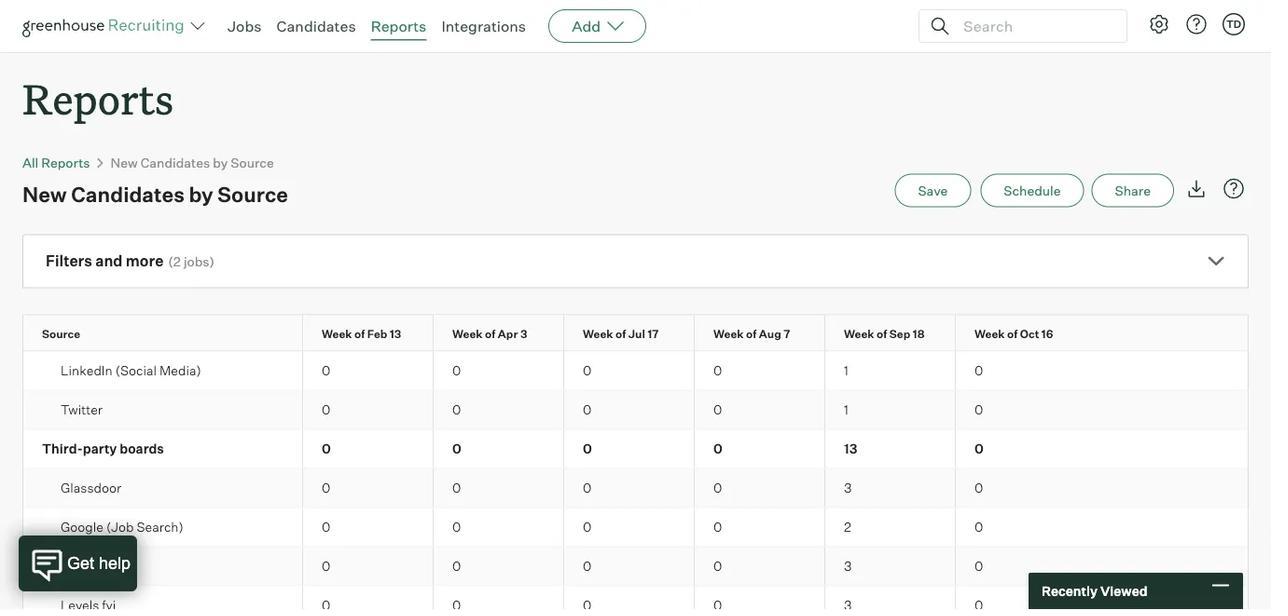 Task type: locate. For each thing, give the bounding box(es) containing it.
5 of from the left
[[877, 327, 887, 341]]

reports right 'all'
[[41, 155, 90, 171]]

5 week from the left
[[844, 327, 874, 341]]

0 vertical spatial source
[[231, 155, 274, 171]]

17
[[648, 327, 659, 341]]

new candidates by source
[[111, 155, 274, 171], [22, 182, 288, 207]]

source inside column header
[[42, 327, 80, 341]]

8 row from the top
[[23, 587, 1248, 611]]

week of jul 17 column header
[[564, 316, 711, 351]]

1 horizontal spatial 13
[[844, 441, 857, 458]]

3 week from the left
[[583, 327, 613, 341]]

week of aug 7 column header
[[695, 316, 841, 351]]

week of jul 17
[[583, 327, 659, 341]]

week for week of aug 7
[[714, 327, 744, 341]]

of left feb
[[354, 327, 365, 341]]

of for jul
[[616, 327, 626, 341]]

save
[[918, 182, 948, 199]]

grid
[[23, 316, 1248, 611]]

1 row group from the top
[[23, 352, 1248, 391]]

3
[[520, 327, 527, 341], [844, 480, 852, 497], [844, 559, 852, 575]]

of left oct
[[1007, 327, 1018, 341]]

3 row group from the top
[[23, 431, 1248, 470]]

week of aug 7
[[714, 327, 790, 341]]

reports
[[371, 17, 427, 35], [22, 71, 174, 126], [41, 155, 90, 171]]

of inside 'column header'
[[746, 327, 757, 341]]

1 vertical spatial new
[[22, 182, 67, 207]]

sep
[[890, 327, 911, 341]]

row group containing glassdoor
[[23, 470, 1248, 509]]

week inside week of aug 7 'column header'
[[714, 327, 744, 341]]

7
[[784, 327, 790, 341]]

0 vertical spatial 1
[[844, 363, 849, 379]]

week left oct
[[975, 327, 1005, 341]]

6 row group from the top
[[23, 548, 1248, 587]]

18
[[913, 327, 925, 341]]

4 week from the left
[[714, 327, 744, 341]]

twitter
[[61, 402, 103, 418]]

third-
[[42, 441, 83, 458]]

2
[[173, 254, 181, 270], [844, 520, 851, 536]]

1 vertical spatial source
[[218, 182, 288, 207]]

13
[[390, 327, 401, 341], [844, 441, 857, 458]]

of left jul
[[616, 327, 626, 341]]

2 vertical spatial 3
[[844, 559, 852, 575]]

6 of from the left
[[1007, 327, 1018, 341]]

1 of from the left
[[354, 327, 365, 341]]

4 of from the left
[[746, 327, 757, 341]]

week of apr 3
[[452, 327, 527, 341]]

2 row group from the top
[[23, 391, 1248, 431]]

3 row from the top
[[23, 391, 1248, 430]]

of for oct
[[1007, 327, 1018, 341]]

row group containing linkedin (social media)
[[23, 352, 1248, 391]]

week
[[322, 327, 352, 341], [452, 327, 483, 341], [583, 327, 613, 341], [714, 327, 744, 341], [844, 327, 874, 341], [975, 327, 1005, 341]]

0 vertical spatial new
[[111, 155, 138, 171]]

row containing source
[[23, 316, 1248, 351]]

reports down greenhouse recruiting image
[[22, 71, 174, 126]]

recently viewed
[[1042, 584, 1148, 600]]

16
[[1042, 327, 1053, 341]]

1 row from the top
[[23, 316, 1248, 351]]

week left the aug
[[714, 327, 744, 341]]

source
[[231, 155, 274, 171], [218, 182, 288, 207], [42, 327, 80, 341]]

(job
[[106, 520, 134, 536]]

week inside week of apr 3 column header
[[452, 327, 483, 341]]

3 of from the left
[[616, 327, 626, 341]]

0 horizontal spatial 2
[[173, 254, 181, 270]]

13 inside column header
[[390, 327, 401, 341]]

of for apr
[[485, 327, 496, 341]]

0
[[322, 363, 330, 379], [452, 363, 461, 379], [583, 363, 592, 379], [714, 363, 722, 379], [975, 363, 983, 379], [322, 402, 330, 418], [452, 402, 461, 418], [583, 402, 592, 418], [714, 402, 722, 418], [975, 402, 983, 418], [322, 441, 331, 458], [452, 441, 461, 458], [583, 441, 592, 458], [714, 441, 723, 458], [975, 441, 984, 458], [322, 480, 330, 497], [452, 480, 461, 497], [583, 480, 592, 497], [714, 480, 722, 497], [975, 480, 983, 497], [322, 520, 330, 536], [452, 520, 461, 536], [583, 520, 592, 536], [714, 520, 722, 536], [975, 520, 983, 536], [322, 559, 330, 575], [452, 559, 461, 575], [583, 559, 592, 575], [714, 559, 722, 575], [975, 559, 983, 575]]

week of oct 16
[[975, 327, 1053, 341]]

recently
[[1042, 584, 1098, 600]]

aug
[[759, 327, 781, 341]]

of for aug
[[746, 327, 757, 341]]

row group
[[23, 352, 1248, 391], [23, 391, 1248, 431], [23, 431, 1248, 470], [23, 470, 1248, 509], [23, 509, 1248, 548], [23, 548, 1248, 587], [23, 587, 1248, 611]]

row group containing indeed
[[23, 548, 1248, 587]]

google
[[61, 520, 103, 536]]

schedule button
[[981, 174, 1084, 208]]

oct
[[1020, 327, 1039, 341]]

7 row from the top
[[23, 548, 1248, 586]]

row containing google (job search)
[[23, 509, 1248, 547]]

1 horizontal spatial 2
[[844, 520, 851, 536]]

2 of from the left
[[485, 327, 496, 341]]

1 week from the left
[[322, 327, 352, 341]]

6 week from the left
[[975, 327, 1005, 341]]

2 row from the top
[[23, 352, 1248, 390]]

4 row group from the top
[[23, 470, 1248, 509]]

of
[[354, 327, 365, 341], [485, 327, 496, 341], [616, 327, 626, 341], [746, 327, 757, 341], [877, 327, 887, 341], [1007, 327, 1018, 341]]

save button
[[895, 174, 971, 208]]

by
[[213, 155, 228, 171], [189, 182, 213, 207]]

candidates link
[[277, 17, 356, 35]]

2 vertical spatial source
[[42, 327, 80, 341]]

of left the aug
[[746, 327, 757, 341]]

boards
[[120, 441, 164, 458]]

td button
[[1223, 13, 1245, 35]]

5 row group from the top
[[23, 509, 1248, 548]]

0 vertical spatial 13
[[390, 327, 401, 341]]

row group containing third-party boards
[[23, 431, 1248, 470]]

row group containing twitter
[[23, 391, 1248, 431]]

week of sep 18
[[844, 327, 925, 341]]

2 1 from the top
[[844, 402, 849, 418]]

row group containing google (job search)
[[23, 509, 1248, 548]]

4 row from the top
[[23, 431, 1248, 469]]

jul
[[628, 327, 645, 341]]

party
[[83, 441, 117, 458]]

week inside week of jul 17 column header
[[583, 327, 613, 341]]

filters and more ( 2 jobs )
[[46, 252, 215, 271]]

0 vertical spatial 2
[[173, 254, 181, 270]]

row containing third-party boards
[[23, 431, 1248, 469]]

grid containing linkedin (social media)
[[23, 316, 1248, 611]]

3 for indeed
[[844, 559, 852, 575]]

new candidates by source link
[[111, 155, 274, 171]]

2 week from the left
[[452, 327, 483, 341]]

6 row from the top
[[23, 509, 1248, 547]]

of left sep
[[877, 327, 887, 341]]

1
[[844, 363, 849, 379], [844, 402, 849, 418]]

new down all reports
[[22, 182, 67, 207]]

jobs
[[228, 17, 262, 35]]

1 vertical spatial 1
[[844, 402, 849, 418]]

week left feb
[[322, 327, 352, 341]]

week inside week of sep 18 column header
[[844, 327, 874, 341]]

apr
[[498, 327, 518, 341]]

feb
[[367, 327, 387, 341]]

(
[[168, 254, 173, 270]]

reports right candidates "link"
[[371, 17, 427, 35]]

add button
[[549, 9, 647, 43]]

1 vertical spatial 3
[[844, 480, 852, 497]]

week left jul
[[583, 327, 613, 341]]

row containing linkedin (social media)
[[23, 352, 1248, 390]]

week of apr 3 column header
[[434, 316, 580, 351]]

0 vertical spatial 3
[[520, 327, 527, 341]]

0 horizontal spatial 13
[[390, 327, 401, 341]]

of left apr
[[485, 327, 496, 341]]

row
[[23, 316, 1248, 351], [23, 352, 1248, 390], [23, 391, 1248, 430], [23, 431, 1248, 469], [23, 470, 1248, 508], [23, 509, 1248, 547], [23, 548, 1248, 586], [23, 587, 1248, 611]]

week left sep
[[844, 327, 874, 341]]

week inside week of feb 13 column header
[[322, 327, 352, 341]]

candidates
[[277, 17, 356, 35], [141, 155, 210, 171], [71, 182, 185, 207]]

1 1 from the top
[[844, 363, 849, 379]]

linkedin
[[61, 363, 113, 379]]

source column header
[[23, 316, 319, 351]]

1 for linkedin (social media)
[[844, 363, 849, 379]]

row containing glassdoor
[[23, 470, 1248, 508]]

week left apr
[[452, 327, 483, 341]]

1 vertical spatial 2
[[844, 520, 851, 536]]

new right all reports
[[111, 155, 138, 171]]

third-party boards
[[42, 441, 164, 458]]

save and schedule this report to revisit it! element
[[895, 174, 981, 208]]

week for week of jul 17
[[583, 327, 613, 341]]

new
[[111, 155, 138, 171], [22, 182, 67, 207]]

3 for glassdoor
[[844, 480, 852, 497]]

5 row from the top
[[23, 470, 1248, 508]]

1 vertical spatial 13
[[844, 441, 857, 458]]



Task type: vqa. For each thing, say whether or not it's contained in the screenshot.
Jobs link
yes



Task type: describe. For each thing, give the bounding box(es) containing it.
td
[[1226, 18, 1242, 30]]

glassdoor
[[61, 480, 121, 497]]

1 horizontal spatial new
[[111, 155, 138, 171]]

1 vertical spatial candidates
[[141, 155, 210, 171]]

more
[[126, 252, 164, 271]]

2 vertical spatial reports
[[41, 155, 90, 171]]

all reports link
[[22, 155, 90, 171]]

0 vertical spatial new candidates by source
[[111, 155, 274, 171]]

)
[[209, 254, 215, 270]]

td button
[[1219, 9, 1249, 39]]

faq image
[[1223, 178, 1245, 200]]

configure image
[[1148, 13, 1171, 35]]

and
[[95, 252, 123, 271]]

0 vertical spatial reports
[[371, 17, 427, 35]]

1 for twitter
[[844, 402, 849, 418]]

3 inside column header
[[520, 327, 527, 341]]

Search text field
[[959, 13, 1110, 40]]

media)
[[160, 363, 201, 379]]

filters
[[46, 252, 92, 271]]

jobs
[[184, 254, 209, 270]]

greenhouse recruiting image
[[22, 15, 190, 37]]

schedule
[[1004, 182, 1061, 199]]

week for week of apr 3
[[452, 327, 483, 341]]

share
[[1115, 182, 1151, 199]]

add
[[572, 17, 601, 35]]

google (job search)
[[61, 520, 183, 536]]

week of sep 18 column header
[[825, 316, 972, 351]]

0 vertical spatial candidates
[[277, 17, 356, 35]]

integrations link
[[442, 17, 526, 35]]

of for sep
[[877, 327, 887, 341]]

1 vertical spatial by
[[189, 182, 213, 207]]

jobs link
[[228, 17, 262, 35]]

2 vertical spatial candidates
[[71, 182, 185, 207]]

all reports
[[22, 155, 90, 171]]

2 inside "filters and more ( 2 jobs )"
[[173, 254, 181, 270]]

7 row group from the top
[[23, 587, 1248, 611]]

share button
[[1092, 174, 1174, 208]]

0 horizontal spatial new
[[22, 182, 67, 207]]

week of feb 13
[[322, 327, 401, 341]]

(social
[[115, 363, 157, 379]]

of for feb
[[354, 327, 365, 341]]

1 vertical spatial reports
[[22, 71, 174, 126]]

1 vertical spatial new candidates by source
[[22, 182, 288, 207]]

viewed
[[1100, 584, 1148, 600]]

week of feb 13 column header
[[303, 316, 450, 351]]

reports link
[[371, 17, 427, 35]]

indeed
[[61, 559, 102, 575]]

search)
[[137, 520, 183, 536]]

linkedin (social media)
[[61, 363, 201, 379]]

download image
[[1185, 178, 1208, 200]]

row containing twitter
[[23, 391, 1248, 430]]

all
[[22, 155, 38, 171]]

week for week of oct 16
[[975, 327, 1005, 341]]

week for week of feb 13
[[322, 327, 352, 341]]

week for week of sep 18
[[844, 327, 874, 341]]

2 inside 'row'
[[844, 520, 851, 536]]

0 vertical spatial by
[[213, 155, 228, 171]]

row containing indeed
[[23, 548, 1248, 586]]

integrations
[[442, 17, 526, 35]]



